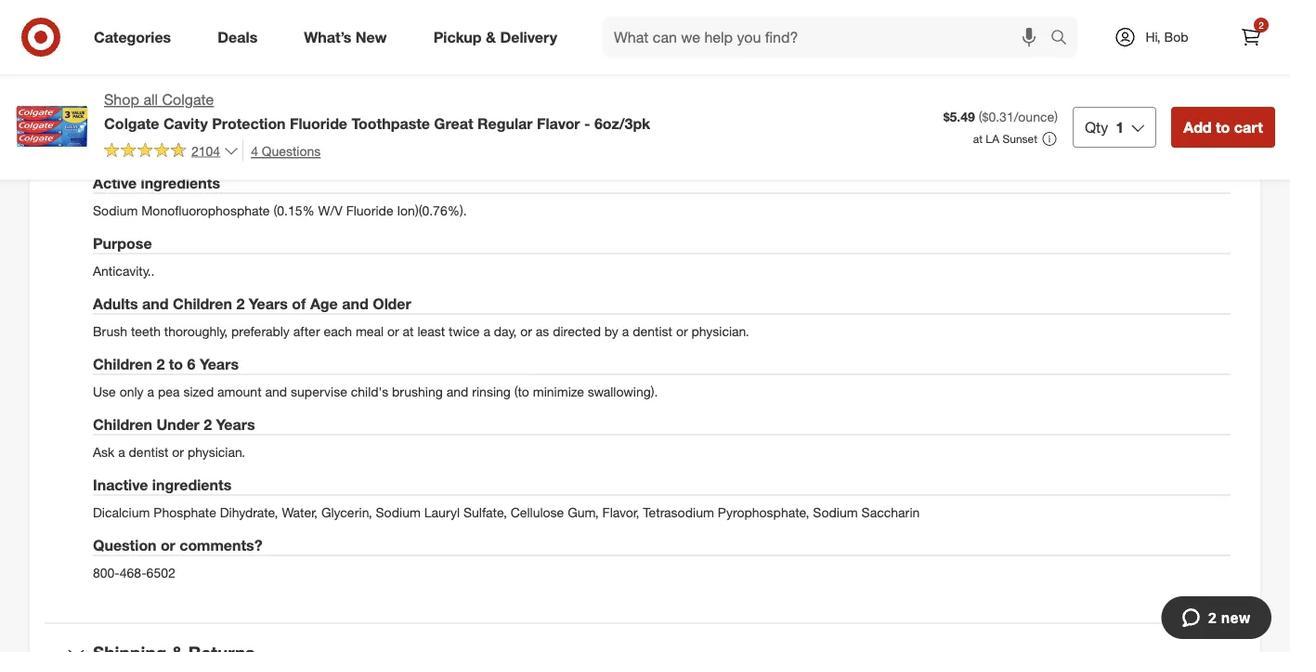 Task type: locate. For each thing, give the bounding box(es) containing it.
(0.15%
[[273, 202, 315, 218]]

children up the only
[[93, 355, 152, 373]]

after
[[293, 323, 320, 339]]

ingredients down 2104 link
[[141, 174, 220, 192]]

or
[[325, 63, 337, 79], [387, 323, 399, 339], [520, 323, 532, 339], [676, 323, 688, 339], [172, 443, 184, 460], [161, 536, 175, 554]]

shop all colgate colgate cavity protection fluoride toothpaste great regular flavor - 6oz/3pk
[[104, 91, 650, 132]]

only
[[120, 383, 144, 399]]

at left least
[[403, 323, 414, 339]]

by
[[605, 323, 618, 339]]

and up meal
[[342, 295, 369, 313]]

sodium
[[93, 202, 138, 218], [376, 504, 421, 520], [813, 504, 858, 520]]

dihydrate,
[[220, 504, 278, 520]]

or down under
[[172, 443, 184, 460]]

image of colgate cavity protection fluoride toothpaste great regular flavor - 6oz/3pk image
[[15, 89, 89, 163]]

hi, bob
[[1146, 29, 1189, 45]]

to
[[453, 63, 465, 79], [1216, 118, 1230, 136], [169, 355, 183, 373]]

twice
[[449, 323, 480, 339]]

1 vertical spatial physician.
[[188, 443, 245, 460]]

or right by
[[676, 323, 688, 339]]

dentist right by
[[633, 323, 672, 339]]

1 vertical spatial ingredients
[[152, 476, 232, 494]]

ingredients up phosphate
[[152, 476, 232, 494]]

sized
[[183, 383, 214, 399]]

0 horizontal spatial sodium
[[93, 202, 138, 218]]

sodium left lauryl
[[376, 504, 421, 520]]

1 horizontal spatial colgate
[[162, 91, 214, 109]]

flavor,
[[602, 504, 639, 520]]

at la sunset
[[973, 132, 1037, 146]]

2 vertical spatial to
[[169, 355, 183, 373]]

800-
[[93, 564, 120, 580]]

ingredients
[[141, 174, 220, 192], [152, 476, 232, 494]]

pyrophosphate,
[[718, 504, 809, 520]]

0 vertical spatial colgate
[[162, 91, 214, 109]]

-
[[584, 114, 590, 132]]

item
[[126, 63, 151, 79]]

meal
[[356, 323, 384, 339]]

cellulose
[[511, 504, 564, 520]]

sodium monofluorophosphate (0.15% w/v fluoride ion)(0.76%).
[[93, 202, 467, 218]]

comments?
[[179, 536, 262, 554]]

0 vertical spatial physician.
[[691, 323, 749, 339]]

2 up pea
[[156, 355, 165, 373]]

0 horizontal spatial colgate
[[104, 114, 159, 132]]

years right 6 on the bottom left
[[200, 355, 239, 373]]

children up ask
[[93, 416, 152, 434]]

children up thoroughly,
[[173, 295, 232, 313]]

least
[[417, 323, 445, 339]]

2 right bob
[[1259, 19, 1264, 31]]

toothpaste
[[352, 114, 430, 132]]

pea
[[158, 383, 180, 399]]

regular
[[477, 114, 533, 132]]

flavor
[[537, 114, 580, 132]]

older
[[373, 295, 411, 313]]

dicalcium
[[93, 504, 150, 520]]

at left 'la'
[[973, 132, 983, 146]]

1 vertical spatial years
[[200, 355, 239, 373]]

to left 6 on the bottom left
[[169, 355, 183, 373]]

brushing
[[392, 383, 443, 399]]

details
[[155, 63, 193, 79]]

1 horizontal spatial to
[[453, 63, 465, 79]]

years down amount
[[216, 416, 255, 434]]

preferably
[[231, 323, 290, 339]]

colgate up "cavity"
[[162, 91, 214, 109]]

colgate
[[162, 91, 214, 109], [104, 114, 159, 132]]

supervise
[[291, 383, 347, 399]]

hi,
[[1146, 29, 1161, 45]]

&
[[486, 28, 496, 46]]

under
[[156, 416, 200, 434]]

1 vertical spatial to
[[1216, 118, 1230, 136]]

0 vertical spatial ingredients
[[141, 174, 220, 192]]

incorrect
[[598, 63, 650, 79]]

facts
[[139, 126, 181, 147]]

dentist up inactive ingredients
[[129, 443, 169, 460]]

at
[[973, 132, 983, 146], [403, 323, 414, 339]]

ask a dentist or physician.
[[93, 443, 245, 460]]

2
[[1259, 19, 1264, 31], [236, 295, 245, 313], [156, 355, 165, 373], [204, 416, 212, 434]]

categories link
[[78, 17, 194, 58]]

years
[[249, 295, 288, 313], [200, 355, 239, 373], [216, 416, 255, 434]]

sodium left saccharin
[[813, 504, 858, 520]]

a right by
[[622, 323, 629, 339]]

add
[[1184, 118, 1212, 136]]

and
[[142, 295, 169, 313], [342, 295, 369, 313], [265, 383, 287, 399], [446, 383, 468, 399]]

active ingredients
[[93, 174, 220, 192]]

2 horizontal spatial to
[[1216, 118, 1230, 136]]

1 horizontal spatial physician.
[[691, 323, 749, 339]]

1 horizontal spatial dentist
[[633, 323, 672, 339]]

1 vertical spatial at
[[403, 323, 414, 339]]

1 vertical spatial children
[[93, 355, 152, 373]]

(to
[[514, 383, 529, 399]]

sulfate,
[[463, 504, 507, 520]]

and right amount
[[265, 383, 287, 399]]

years up preferably
[[249, 295, 288, 313]]

1 horizontal spatial at
[[973, 132, 983, 146]]

what's new link
[[288, 17, 410, 58]]

dentist
[[633, 323, 672, 339], [129, 443, 169, 460]]

question
[[93, 536, 156, 554]]

we
[[402, 63, 418, 79]]

4 questions
[[251, 142, 321, 159]]

)
[[1054, 109, 1058, 125]]

use only a pea sized amount and supervise child's brushing and rinsing (to minimize swallowing).
[[93, 383, 658, 399]]

all
[[143, 91, 158, 109]]

brush
[[93, 323, 127, 339]]

0 vertical spatial dentist
[[633, 323, 672, 339]]

directed
[[553, 323, 601, 339]]

above
[[196, 63, 232, 79]]

1 horizontal spatial sodium
[[376, 504, 421, 520]]

to right the add
[[1216, 118, 1230, 136]]

and up teeth
[[142, 295, 169, 313]]

1 vertical spatial colgate
[[104, 114, 159, 132]]

a
[[483, 323, 490, 339], [622, 323, 629, 339], [147, 383, 154, 399], [118, 443, 125, 460]]

0 horizontal spatial to
[[169, 355, 183, 373]]

inactive
[[93, 476, 148, 494]]

1 vertical spatial dentist
[[129, 443, 169, 460]]

0 vertical spatial years
[[249, 295, 288, 313]]

2 vertical spatial children
[[93, 416, 152, 434]]

active
[[93, 174, 137, 192]]

colgate down shop at the left
[[104, 114, 159, 132]]

to right want
[[453, 63, 465, 79]]

sodium down "active"
[[93, 202, 138, 218]]

/ounce
[[1014, 109, 1054, 125]]

0 vertical spatial to
[[453, 63, 465, 79]]

0 horizontal spatial dentist
[[129, 443, 169, 460]]

qty
[[1085, 118, 1108, 136]]



Task type: describe. For each thing, give the bounding box(es) containing it.
drug facts
[[93, 126, 181, 147]]

what's new
[[304, 28, 387, 46]]

0 vertical spatial at
[[973, 132, 983, 146]]

bob
[[1164, 29, 1189, 45]]

amount
[[217, 383, 262, 399]]

0 horizontal spatial at
[[403, 323, 414, 339]]

a left day,
[[483, 323, 490, 339]]

child's
[[351, 383, 388, 399]]

2104
[[191, 142, 220, 159]]

report incorrect product info. button
[[554, 62, 726, 80]]

monofluorophosphate
[[141, 202, 270, 218]]

ingredients for active ingredients
[[141, 174, 220, 192]]

saccharin
[[862, 504, 920, 520]]

fluoride
[[290, 114, 347, 132]]

add to cart
[[1184, 118, 1263, 136]]

teeth
[[131, 323, 161, 339]]

2 vertical spatial years
[[216, 416, 255, 434]]

What can we help you find? suggestions appear below search field
[[603, 17, 1055, 58]]

6502
[[146, 564, 175, 580]]

la
[[986, 132, 1000, 146]]

deals
[[218, 28, 258, 46]]

great
[[434, 114, 473, 132]]

as
[[536, 323, 549, 339]]

it.
[[540, 63, 551, 79]]

adults
[[93, 295, 138, 313]]

delivery
[[500, 28, 557, 46]]

children 2 to 6 years
[[93, 355, 239, 373]]

(
[[979, 109, 982, 125]]

the
[[104, 63, 122, 79]]

thoroughly,
[[164, 323, 228, 339]]

inactive ingredients
[[93, 476, 232, 494]]

cavity
[[163, 114, 208, 132]]

2 horizontal spatial sodium
[[813, 504, 858, 520]]

w/v
[[318, 202, 343, 218]]

new
[[356, 28, 387, 46]]

use
[[93, 383, 116, 399]]

product
[[653, 63, 699, 79]]

468-
[[120, 564, 146, 580]]

about
[[503, 63, 537, 79]]

search
[[1042, 30, 1087, 48]]

to inside button
[[1216, 118, 1230, 136]]

ingredients for inactive ingredients
[[152, 476, 232, 494]]

or up 6502
[[161, 536, 175, 554]]

children for children 2 to 6 years
[[93, 355, 152, 373]]

tetrasodium
[[643, 504, 714, 520]]

search button
[[1042, 17, 1087, 61]]

phosphate
[[154, 504, 216, 520]]

sunset
[[1003, 132, 1037, 146]]

complete,
[[341, 63, 398, 79]]

children for children under 2 years
[[93, 416, 152, 434]]

pickup & delivery
[[433, 28, 557, 46]]

ion)(0.76%).
[[397, 202, 467, 218]]

2 link
[[1231, 17, 1272, 58]]

drug
[[93, 126, 134, 147]]

glycerin,
[[321, 504, 372, 520]]

cart
[[1234, 118, 1263, 136]]

2 up preferably
[[236, 295, 245, 313]]

800-468-6502
[[93, 564, 175, 580]]

info.
[[702, 63, 726, 79]]

or right meal
[[387, 323, 399, 339]]

a right ask
[[118, 443, 125, 460]]

shop
[[104, 91, 139, 109]]

protection
[[212, 114, 286, 132]]

minimize
[[533, 383, 584, 399]]

gum,
[[568, 504, 599, 520]]

water,
[[282, 504, 318, 520]]

adults and children 2 years of age and older
[[93, 295, 411, 313]]

or left as
[[520, 323, 532, 339]]

$0.31
[[982, 109, 1014, 125]]

2 right under
[[204, 416, 212, 434]]

ask
[[93, 443, 115, 460]]

6oz/3pk
[[594, 114, 650, 132]]

age
[[310, 295, 338, 313]]

years for 6
[[200, 355, 239, 373]]

day,
[[494, 323, 517, 339]]

accurate
[[271, 63, 322, 79]]

2104 link
[[104, 140, 239, 163]]

fluoride
[[346, 202, 393, 218]]

4
[[251, 142, 258, 159]]

purpose
[[93, 234, 152, 253]]

question or comments?
[[93, 536, 262, 554]]

0 vertical spatial children
[[173, 295, 232, 313]]

0 horizontal spatial physician.
[[188, 443, 245, 460]]

what's
[[304, 28, 351, 46]]

dicalcium phosphate dihydrate, water, glycerin, sodium lauryl sulfate, cellulose gum, flavor, tetrasodium pyrophosphate, sodium saccharin
[[93, 504, 920, 520]]

$5.49
[[943, 109, 975, 125]]

or down what's
[[325, 63, 337, 79]]

and left rinsing
[[446, 383, 468, 399]]

categories
[[94, 28, 171, 46]]

a left pea
[[147, 383, 154, 399]]

report
[[554, 63, 594, 79]]

4 questions link
[[243, 140, 321, 161]]

years for 2
[[249, 295, 288, 313]]

add to cart button
[[1171, 107, 1275, 148]]



Task type: vqa. For each thing, say whether or not it's contained in the screenshot.
"What's"
yes



